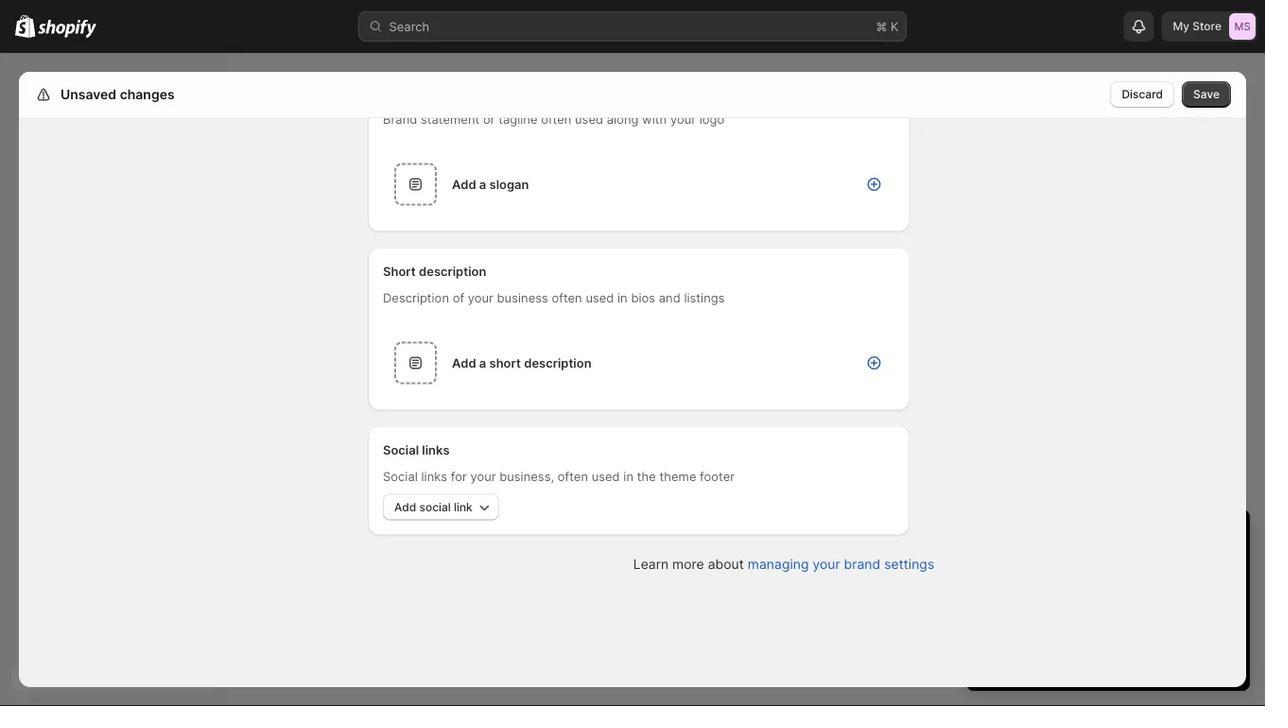 Task type: describe. For each thing, give the bounding box(es) containing it.
more
[[673, 557, 705, 573]]

settings
[[885, 557, 935, 573]]

my store
[[1174, 19, 1222, 33]]

add for add social link
[[394, 501, 417, 515]]

2 vertical spatial often
[[558, 470, 588, 485]]

short
[[490, 356, 521, 371]]

listings
[[684, 291, 725, 306]]

about
[[708, 557, 744, 573]]

description of your business often used in bios and listings
[[383, 291, 725, 306]]

with
[[642, 113, 667, 127]]

your right of on the left top of the page
[[468, 291, 494, 306]]

your left brand
[[813, 557, 841, 573]]

and
[[659, 291, 681, 306]]

the
[[637, 470, 656, 485]]

add a short description
[[452, 356, 592, 371]]

⌘ k
[[876, 19, 899, 34]]

changes
[[120, 87, 175, 103]]

0 vertical spatial description
[[419, 265, 487, 280]]

search
[[389, 19, 430, 34]]

1 vertical spatial description
[[524, 356, 592, 371]]

social for social links for your business, often used in the theme footer
[[383, 470, 418, 485]]

of
[[453, 291, 465, 306]]

bios
[[631, 291, 656, 306]]

save
[[1194, 88, 1220, 101]]

logo
[[700, 113, 725, 127]]

unsaved changes
[[61, 87, 175, 103]]

often for business
[[552, 291, 582, 306]]

add social link button
[[383, 495, 499, 521]]

footer
[[700, 470, 735, 485]]

your right for
[[471, 470, 496, 485]]

social
[[420, 501, 451, 515]]

0 vertical spatial in
[[618, 291, 628, 306]]

along
[[607, 113, 639, 127]]

short description
[[383, 265, 487, 280]]

theme
[[660, 470, 697, 485]]

managing
[[748, 557, 809, 573]]

k
[[891, 19, 899, 34]]

1 vertical spatial in
[[624, 470, 634, 485]]

managing your brand settings link
[[748, 557, 935, 573]]

business,
[[500, 470, 554, 485]]

used for in
[[586, 291, 614, 306]]

discard
[[1122, 88, 1164, 101]]

social links for your business, often used in the theme footer
[[383, 470, 735, 485]]

short
[[383, 265, 416, 280]]

links for social links for your business, often used in the theme footer
[[421, 470, 448, 485]]



Task type: locate. For each thing, give the bounding box(es) containing it.
links up social
[[422, 444, 450, 458]]

description up of on the left top of the page
[[419, 265, 487, 280]]

add left short
[[452, 356, 476, 371]]

add a slogan
[[452, 177, 529, 192]]

brand
[[383, 113, 417, 127]]

links left for
[[421, 470, 448, 485]]

used
[[575, 113, 604, 127], [586, 291, 614, 306], [592, 470, 620, 485]]

1 vertical spatial a
[[479, 356, 487, 371]]

⌘
[[876, 19, 888, 34]]

in
[[618, 291, 628, 306], [624, 470, 634, 485]]

description
[[383, 291, 449, 306]]

brand
[[844, 557, 881, 573]]

add
[[452, 177, 476, 192], [452, 356, 476, 371], [394, 501, 417, 515]]

slogan
[[490, 177, 529, 192]]

1 vertical spatial used
[[586, 291, 614, 306]]

1 vertical spatial social
[[383, 470, 418, 485]]

often right business,
[[558, 470, 588, 485]]

add left social
[[394, 501, 417, 515]]

settings dialog
[[19, 0, 1247, 688]]

2 social from the top
[[383, 470, 418, 485]]

social for social links
[[383, 444, 419, 458]]

0 vertical spatial social
[[383, 444, 419, 458]]

3 days left in your trial element
[[967, 559, 1251, 692]]

dialog
[[1254, 54, 1266, 699]]

used left bios
[[586, 291, 614, 306]]

often right tagline
[[541, 113, 572, 127]]

2 a from the top
[[479, 356, 487, 371]]

0 vertical spatial a
[[479, 177, 487, 192]]

in left bios
[[618, 291, 628, 306]]

1 vertical spatial links
[[421, 470, 448, 485]]

1 a from the top
[[479, 177, 487, 192]]

a left short
[[479, 356, 487, 371]]

add for add a slogan
[[452, 177, 476, 192]]

0 vertical spatial add
[[452, 177, 476, 192]]

brand statement or tagline often used along with your logo
[[383, 113, 725, 127]]

store
[[1193, 19, 1222, 33]]

for
[[451, 470, 467, 485]]

a for slogan
[[479, 177, 487, 192]]

social up add social link on the left bottom
[[383, 444, 419, 458]]

0 horizontal spatial description
[[419, 265, 487, 280]]

1 vertical spatial often
[[552, 291, 582, 306]]

learn more about managing your brand settings
[[634, 557, 935, 573]]

description right short
[[524, 356, 592, 371]]

learn
[[634, 557, 669, 573]]

my store image
[[1230, 13, 1256, 40]]

1 horizontal spatial description
[[524, 356, 592, 371]]

1 vertical spatial add
[[452, 356, 476, 371]]

discard button
[[1111, 81, 1175, 108]]

0 horizontal spatial shopify image
[[15, 15, 35, 38]]

description
[[419, 265, 487, 280], [524, 356, 592, 371]]

save button
[[1183, 81, 1232, 108]]

a left slogan
[[479, 177, 487, 192]]

often
[[541, 113, 572, 127], [552, 291, 582, 306], [558, 470, 588, 485]]

1 social from the top
[[383, 444, 419, 458]]

social down social links
[[383, 470, 418, 485]]

add inside dropdown button
[[394, 501, 417, 515]]

in left the
[[624, 470, 634, 485]]

1 horizontal spatial shopify image
[[38, 19, 97, 38]]

often for tagline
[[541, 113, 572, 127]]

statement
[[421, 113, 480, 127]]

used for along
[[575, 113, 604, 127]]

unsaved
[[61, 87, 117, 103]]

add left slogan
[[452, 177, 476, 192]]

links for social links
[[422, 444, 450, 458]]

tagline
[[499, 113, 538, 127]]

add social link
[[394, 501, 473, 515]]

my
[[1174, 19, 1190, 33]]

links
[[422, 444, 450, 458], [421, 470, 448, 485]]

often right business
[[552, 291, 582, 306]]

used left the
[[592, 470, 620, 485]]

social links
[[383, 444, 450, 458]]

2 vertical spatial used
[[592, 470, 620, 485]]

link
[[454, 501, 473, 515]]

social
[[383, 444, 419, 458], [383, 470, 418, 485]]

settings
[[57, 87, 110, 103]]

used left along at the top of the page
[[575, 113, 604, 127]]

add for add a short description
[[452, 356, 476, 371]]

0 vertical spatial links
[[422, 444, 450, 458]]

a for short
[[479, 356, 487, 371]]

business
[[497, 291, 549, 306]]

0 vertical spatial often
[[541, 113, 572, 127]]

your
[[671, 113, 696, 127], [468, 291, 494, 306], [471, 470, 496, 485], [813, 557, 841, 573]]

shopify image
[[15, 15, 35, 38], [38, 19, 97, 38]]

your right with at top right
[[671, 113, 696, 127]]

or
[[483, 113, 495, 127]]

a
[[479, 177, 487, 192], [479, 356, 487, 371]]

2 vertical spatial add
[[394, 501, 417, 515]]

0 vertical spatial used
[[575, 113, 604, 127]]



Task type: vqa. For each thing, say whether or not it's contained in the screenshot.
Search countries text box
no



